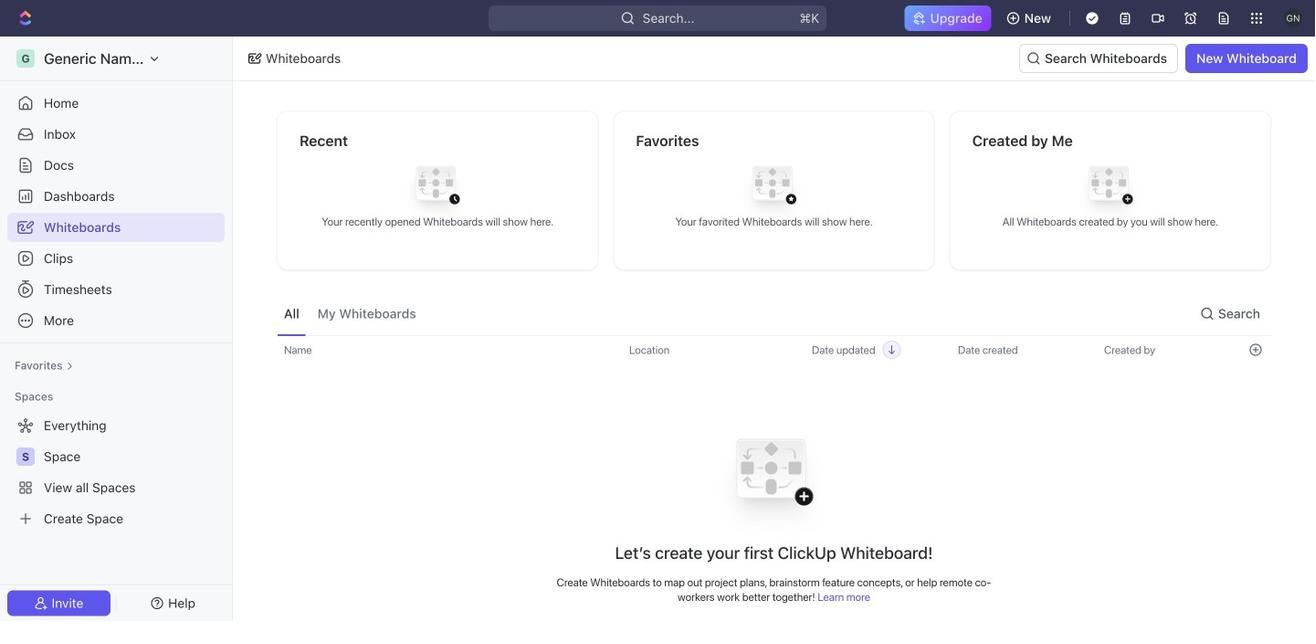 Task type: vqa. For each thing, say whether or not it's contained in the screenshot.
JEREMY MILLER'S WORKSPACE, , ELEMENT
no



Task type: describe. For each thing, give the bounding box(es) containing it.
1 row from the top
[[277, 335, 1272, 364]]

2 row from the top
[[277, 414, 1272, 621]]

tree inside sidebar navigation
[[7, 411, 225, 534]]

no created by me whiteboards image
[[1074, 152, 1147, 225]]



Task type: locate. For each thing, give the bounding box(es) containing it.
row
[[277, 335, 1272, 364], [277, 414, 1272, 621]]

0 vertical spatial row
[[277, 335, 1272, 364]]

tree
[[7, 411, 225, 534]]

no favorited whiteboards image
[[738, 152, 811, 225]]

table
[[277, 335, 1272, 621]]

sidebar navigation
[[0, 37, 237, 621]]

no data image
[[717, 414, 832, 542]]

generic name's workspace, , element
[[16, 49, 35, 68]]

no recent whiteboards image
[[401, 152, 474, 225]]

1 vertical spatial row
[[277, 414, 1272, 621]]

space, , element
[[16, 448, 35, 466]]

tab list
[[277, 292, 424, 335]]



